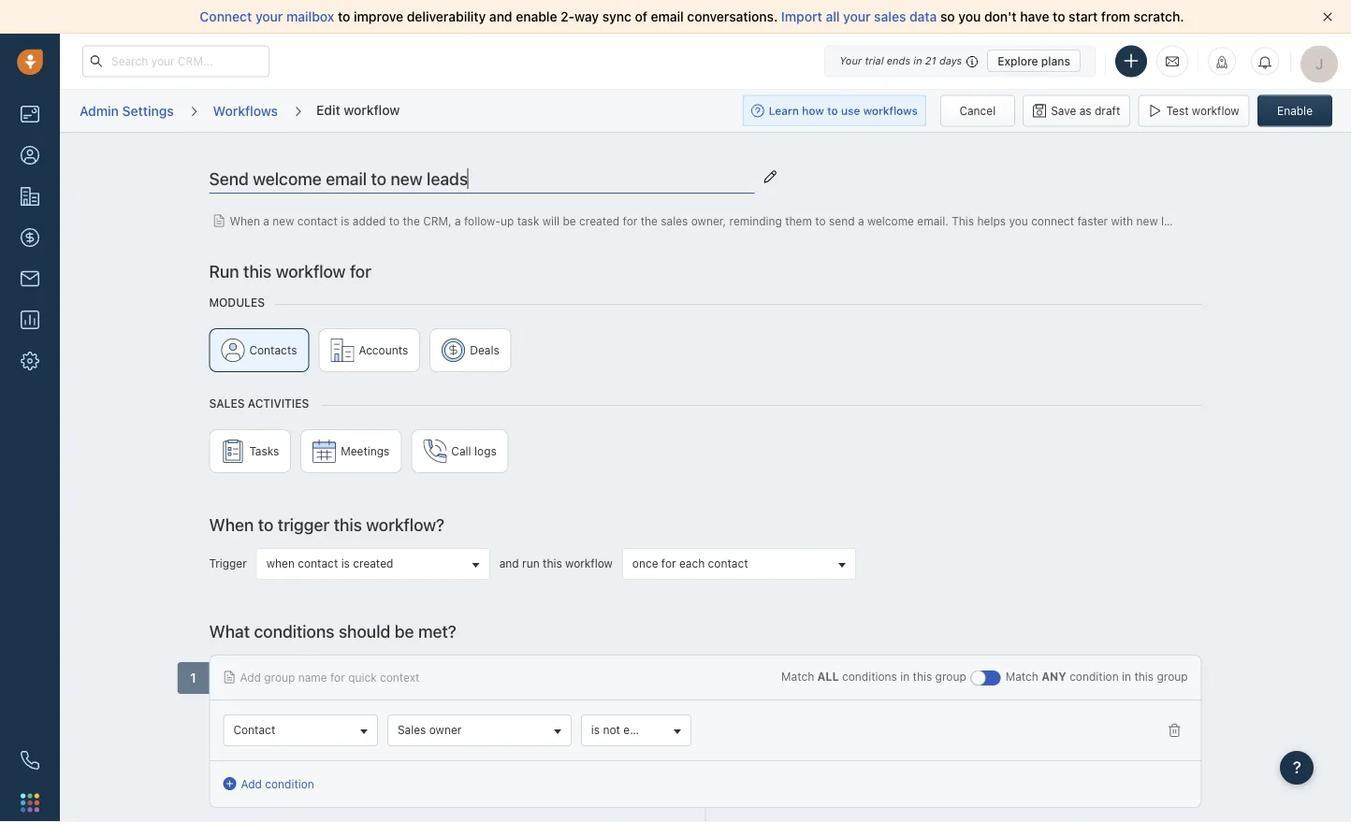 Task type: vqa. For each thing, say whether or not it's contained in the screenshot.
SETTINGS
yes



Task type: locate. For each thing, give the bounding box(es) containing it.
workflow right test
[[1192, 104, 1240, 117]]

1 horizontal spatial conditions
[[842, 671, 897, 684]]

21
[[925, 55, 937, 67]]

import all your sales data link
[[781, 9, 941, 24]]

the left "owner,"
[[641, 214, 658, 227]]

sales for sales activities
[[209, 397, 245, 410]]

days
[[940, 55, 962, 67]]

be right will
[[563, 214, 576, 227]]

is down when to trigger this workflow?
[[341, 557, 350, 570]]

2 horizontal spatial a
[[858, 214, 864, 227]]

your trial ends in 21 days
[[840, 55, 962, 67]]

1 vertical spatial be
[[395, 621, 414, 642]]

condition
[[1070, 671, 1119, 684], [265, 778, 314, 791]]

1 horizontal spatial created
[[579, 214, 620, 227]]

1 horizontal spatial match
[[1006, 671, 1039, 684]]

2 vertical spatial is
[[591, 724, 600, 737]]

1 horizontal spatial a
[[455, 214, 461, 227]]

0 vertical spatial when
[[230, 214, 260, 227]]

1 new from the left
[[273, 214, 294, 227]]

contacts button
[[209, 328, 309, 372]]

faster
[[1078, 214, 1108, 227]]

1 vertical spatial sales
[[398, 724, 426, 737]]

1 horizontal spatial new
[[1137, 214, 1158, 227]]

accounts
[[359, 344, 408, 357]]

1 vertical spatial created
[[353, 557, 393, 570]]

1 horizontal spatial the
[[641, 214, 658, 227]]

sales left activities
[[209, 397, 245, 410]]

to right the added
[[389, 214, 400, 227]]

contact right each on the right bottom of the page
[[708, 557, 748, 570]]

up
[[501, 214, 514, 227]]

modules
[[209, 296, 265, 309]]

the left crm,
[[403, 214, 420, 227]]

improve
[[354, 9, 403, 24]]

1 match from the left
[[782, 671, 814, 684]]

to left send
[[815, 214, 826, 227]]

admin settings
[[80, 103, 174, 118]]

1 vertical spatial add
[[241, 778, 262, 791]]

contact left the added
[[297, 214, 338, 227]]

created inside button
[[353, 557, 393, 570]]

in
[[914, 55, 922, 67], [901, 671, 910, 684], [1122, 671, 1132, 684]]

accounts button
[[319, 328, 420, 372]]

test workflow
[[1167, 104, 1240, 117]]

2 a from the left
[[455, 214, 461, 227]]

in for conditions
[[901, 671, 910, 684]]

your left mailbox
[[255, 9, 283, 24]]

conversations.
[[687, 9, 778, 24]]

workflow left once
[[565, 557, 613, 570]]

1 horizontal spatial in
[[914, 55, 922, 67]]

match left all
[[782, 671, 814, 684]]

connect
[[1031, 214, 1074, 227]]

0 horizontal spatial match
[[782, 671, 814, 684]]

match all conditions in this group
[[782, 671, 967, 684]]

sales inside button
[[398, 724, 426, 737]]

match left any
[[1006, 671, 1039, 684]]

0 vertical spatial conditions
[[254, 621, 335, 642]]

admin settings link
[[79, 96, 175, 126]]

group for sales activities
[[209, 430, 1202, 483]]

group
[[209, 328, 1202, 382], [209, 430, 1202, 483]]

created right will
[[579, 214, 620, 227]]

created
[[579, 214, 620, 227], [353, 557, 393, 570]]

empty
[[624, 724, 657, 737]]

1 vertical spatial and
[[499, 557, 519, 570]]

to
[[338, 9, 350, 24], [1053, 9, 1066, 24], [389, 214, 400, 227], [815, 214, 826, 227], [258, 515, 274, 535]]

admin
[[80, 103, 119, 118]]

2 match from the left
[[1006, 671, 1039, 684]]

send email image
[[1166, 54, 1179, 69]]

workflows link
[[212, 96, 279, 126]]

is
[[341, 214, 349, 227], [341, 557, 350, 570], [591, 724, 600, 737]]

1 horizontal spatial sales
[[398, 724, 426, 737]]

when a new contact is added to the crm, a follow-up task will be created for the sales owner, reminding them to send a welcome email. this helps you connect faster with new leads.
[[230, 214, 1193, 227]]

group for condition in this group
[[1157, 671, 1188, 684]]

phone element
[[11, 742, 49, 780]]

in left "21"
[[914, 55, 922, 67]]

0 horizontal spatial be
[[395, 621, 414, 642]]

test workflow button
[[1139, 95, 1250, 127]]

2 the from the left
[[641, 214, 658, 227]]

and
[[489, 9, 512, 24], [499, 557, 519, 570]]

1 horizontal spatial condition
[[1070, 671, 1119, 684]]

is left the added
[[341, 214, 349, 227]]

and left run
[[499, 557, 519, 570]]

to left trigger
[[258, 515, 274, 535]]

0 vertical spatial group
[[209, 328, 1202, 382]]

0 horizontal spatial in
[[901, 671, 910, 684]]

workflow right 'edit'
[[344, 102, 400, 117]]

a right send
[[858, 214, 864, 227]]

0 vertical spatial sales
[[209, 397, 245, 410]]

new up run this workflow for
[[273, 214, 294, 227]]

a right crm,
[[455, 214, 461, 227]]

contact right when
[[298, 557, 338, 570]]

activities
[[248, 397, 309, 410]]

sales
[[209, 397, 245, 410], [398, 724, 426, 737]]

in right all
[[901, 671, 910, 684]]

deals button
[[430, 328, 512, 372]]

of
[[635, 9, 648, 24]]

add inside add condition link
[[241, 778, 262, 791]]

2 horizontal spatial in
[[1122, 671, 1132, 684]]

1 vertical spatial condition
[[265, 778, 314, 791]]

0 horizontal spatial new
[[273, 214, 294, 227]]

when contact is created button
[[256, 548, 490, 580]]

email.
[[917, 214, 949, 227]]

be left met?
[[395, 621, 414, 642]]

0 horizontal spatial conditions
[[254, 621, 335, 642]]

context
[[380, 671, 420, 684]]

and left the enable
[[489, 9, 512, 24]]

0 vertical spatial be
[[563, 214, 576, 227]]

1 vertical spatial sales
[[661, 214, 688, 227]]

the
[[403, 214, 420, 227], [641, 214, 658, 227]]

when for when to trigger this workflow?
[[209, 515, 254, 535]]

when up 'run'
[[230, 214, 260, 227]]

when for when a new contact is added to the crm, a follow-up task will be created for the sales owner, reminding them to send a welcome email. this helps you connect faster with new leads.
[[230, 214, 260, 227]]

2-
[[561, 9, 575, 24]]

crm,
[[423, 214, 452, 227]]

group
[[936, 671, 967, 684], [1157, 671, 1188, 684], [264, 671, 295, 684]]

2 your from the left
[[843, 9, 871, 24]]

sales left owner
[[398, 724, 426, 737]]

new right with
[[1137, 214, 1158, 227]]

for left each on the right bottom of the page
[[662, 557, 676, 570]]

should
[[339, 621, 391, 642]]

2 group from the top
[[209, 430, 1202, 483]]

group for conditions in this group
[[936, 671, 967, 684]]

0 horizontal spatial condition
[[265, 778, 314, 791]]

0 vertical spatial add
[[240, 671, 261, 684]]

you right helps
[[1009, 214, 1028, 227]]

add
[[240, 671, 261, 684], [241, 778, 262, 791]]

leads.
[[1161, 214, 1193, 227]]

a up run this workflow for
[[263, 214, 269, 227]]

0 vertical spatial you
[[959, 9, 981, 24]]

what conditions should be met?
[[209, 621, 457, 642]]

created down workflow?
[[353, 557, 393, 570]]

each
[[679, 557, 705, 570]]

connect
[[200, 9, 252, 24]]

your right all
[[843, 9, 871, 24]]

way
[[575, 9, 599, 24]]

0 horizontal spatial sales
[[661, 214, 688, 227]]

sales
[[874, 9, 906, 24], [661, 214, 688, 227]]

1 vertical spatial when
[[209, 515, 254, 535]]

0 vertical spatial created
[[579, 214, 620, 227]]

0 vertical spatial sales
[[874, 9, 906, 24]]

group containing contacts
[[209, 328, 1202, 382]]

meetings button
[[301, 430, 402, 474]]

sales activities
[[209, 397, 309, 410]]

condition right any
[[1070, 671, 1119, 684]]

3 a from the left
[[858, 214, 864, 227]]

group containing tasks
[[209, 430, 1202, 483]]

0 vertical spatial and
[[489, 9, 512, 24]]

your
[[255, 9, 283, 24], [843, 9, 871, 24]]

you
[[959, 9, 981, 24], [1009, 214, 1028, 227]]

have
[[1020, 9, 1050, 24]]

1 a from the left
[[263, 214, 269, 227]]

so
[[941, 9, 955, 24]]

1 group from the top
[[209, 328, 1202, 382]]

workflow right 'run'
[[276, 261, 346, 281]]

cancel
[[960, 104, 996, 117]]

0 horizontal spatial sales
[[209, 397, 245, 410]]

conditions up name
[[254, 621, 335, 642]]

reminding
[[730, 214, 782, 227]]

you right so
[[959, 9, 981, 24]]

any
[[1042, 671, 1067, 684]]

conditions right all
[[842, 671, 897, 684]]

when up the trigger
[[209, 515, 254, 535]]

for down the added
[[350, 261, 371, 281]]

add down 'contact'
[[241, 778, 262, 791]]

0 horizontal spatial created
[[353, 557, 393, 570]]

when
[[230, 214, 260, 227], [209, 515, 254, 535]]

add for add group name for quick context
[[240, 671, 261, 684]]

2 horizontal spatial group
[[1157, 671, 1188, 684]]

edit
[[316, 102, 340, 117]]

0 horizontal spatial your
[[255, 9, 283, 24]]

data
[[910, 9, 937, 24]]

contact inside when contact is created button
[[298, 557, 338, 570]]

1 horizontal spatial your
[[843, 9, 871, 24]]

sales left "owner,"
[[661, 214, 688, 227]]

match any condition in this group
[[1006, 671, 1188, 684]]

0 horizontal spatial a
[[263, 214, 269, 227]]

1 vertical spatial group
[[209, 430, 1202, 483]]

sales left data
[[874, 9, 906, 24]]

condition down contact button
[[265, 778, 314, 791]]

new
[[273, 214, 294, 227], [1137, 214, 1158, 227]]

1 horizontal spatial group
[[936, 671, 967, 684]]

contact inside the once for each contact button
[[708, 557, 748, 570]]

a
[[263, 214, 269, 227], [455, 214, 461, 227], [858, 214, 864, 227]]

0 horizontal spatial the
[[403, 214, 420, 227]]

name
[[298, 671, 327, 684]]

in for ends
[[914, 55, 922, 67]]

run
[[209, 261, 239, 281]]

conditions
[[254, 621, 335, 642], [842, 671, 897, 684]]

1 horizontal spatial you
[[1009, 214, 1028, 227]]

add down what
[[240, 671, 261, 684]]

in right any
[[1122, 671, 1132, 684]]

your
[[840, 55, 862, 67]]

1 horizontal spatial be
[[563, 214, 576, 227]]

0 vertical spatial is
[[341, 214, 349, 227]]

is left not
[[591, 724, 600, 737]]



Task type: describe. For each thing, give the bounding box(es) containing it.
add for add condition
[[241, 778, 262, 791]]

enable
[[516, 9, 557, 24]]

met?
[[418, 621, 457, 642]]

save
[[1051, 104, 1077, 117]]

in for condition
[[1122, 671, 1132, 684]]

is not empty button
[[581, 715, 691, 747]]

enable
[[1277, 104, 1313, 117]]

with
[[1111, 214, 1133, 227]]

follow-
[[464, 214, 501, 227]]

match for match any condition in this group
[[1006, 671, 1039, 684]]

what
[[209, 621, 250, 642]]

sales owner button
[[387, 715, 572, 747]]

quick
[[348, 671, 377, 684]]

1 horizontal spatial sales
[[874, 9, 906, 24]]

phone image
[[21, 752, 39, 770]]

call
[[451, 445, 471, 458]]

is not empty
[[591, 724, 657, 737]]

for inside button
[[662, 557, 676, 570]]

tasks button
[[209, 430, 291, 474]]

connect your mailbox link
[[200, 9, 338, 24]]

contacts
[[249, 344, 297, 357]]

contact
[[233, 724, 275, 737]]

will
[[543, 214, 560, 227]]

0 vertical spatial condition
[[1070, 671, 1119, 684]]

sync
[[603, 9, 632, 24]]

settings
[[122, 103, 174, 118]]

1 vertical spatial you
[[1009, 214, 1028, 227]]

trial
[[865, 55, 884, 67]]

ends
[[887, 55, 911, 67]]

tasks
[[249, 445, 279, 458]]

when
[[266, 557, 295, 570]]

scratch.
[[1134, 9, 1184, 24]]

contact button
[[223, 715, 378, 747]]

to right mailbox
[[338, 9, 350, 24]]

welcome
[[867, 214, 914, 227]]

add condition link
[[223, 776, 314, 793]]

when contact is created
[[266, 557, 393, 570]]

contact for when
[[297, 214, 338, 227]]

add group name for quick context
[[240, 671, 420, 684]]

connect your mailbox to improve deliverability and enable 2-way sync of email conversations. import all your sales data so you don't have to start from scratch.
[[200, 9, 1184, 24]]

to left start
[[1053, 9, 1066, 24]]

1 your from the left
[[255, 9, 283, 24]]

added
[[353, 214, 386, 227]]

once
[[633, 557, 658, 570]]

close image
[[1323, 12, 1333, 22]]

call logs
[[451, 445, 497, 458]]

freshworks switcher image
[[21, 794, 39, 813]]

all
[[818, 671, 839, 684]]

from
[[1101, 9, 1131, 24]]

1 vertical spatial is
[[341, 557, 350, 570]]

import
[[781, 9, 822, 24]]

for left "owner,"
[[623, 214, 638, 227]]

add condition
[[241, 778, 314, 791]]

group for modules
[[209, 328, 1202, 382]]

explore
[[998, 54, 1038, 67]]

logs
[[475, 445, 497, 458]]

helps
[[978, 214, 1006, 227]]

plans
[[1041, 54, 1071, 67]]

workflows
[[213, 103, 278, 118]]

1 vertical spatial conditions
[[842, 671, 897, 684]]

sales for sales owner
[[398, 724, 426, 737]]

contact for once
[[708, 557, 748, 570]]

send
[[829, 214, 855, 227]]

save as draft button
[[1023, 95, 1131, 127]]

Search your CRM... text field
[[82, 45, 270, 77]]

mailbox
[[286, 9, 334, 24]]

not
[[603, 724, 620, 737]]

owner
[[429, 724, 462, 737]]

owner,
[[691, 214, 726, 227]]

workflow inside button
[[1192, 104, 1240, 117]]

when to trigger this workflow?
[[209, 515, 445, 535]]

run this workflow for
[[209, 261, 371, 281]]

match for match all conditions in this group
[[782, 671, 814, 684]]

trigger
[[278, 515, 330, 535]]

Add workflow name text field
[[209, 166, 755, 194]]

task
[[517, 214, 539, 227]]

what's new image
[[1216, 56, 1229, 69]]

deals
[[470, 344, 499, 357]]

run
[[522, 557, 540, 570]]

call logs button
[[411, 430, 509, 474]]

meetings
[[341, 445, 390, 458]]

this
[[952, 214, 974, 227]]

explore plans link
[[988, 50, 1081, 72]]

cancel button
[[940, 95, 1015, 127]]

for left the quick
[[330, 671, 345, 684]]

trigger
[[209, 557, 247, 570]]

workflow?
[[366, 515, 445, 535]]

once for each contact
[[633, 557, 748, 570]]

sales owner
[[398, 724, 462, 737]]

as
[[1080, 104, 1092, 117]]

save as draft
[[1051, 104, 1120, 117]]

enable button
[[1258, 95, 1333, 127]]

and run this workflow
[[499, 557, 613, 570]]

draft
[[1095, 104, 1120, 117]]

deliverability
[[407, 9, 486, 24]]

0 horizontal spatial you
[[959, 9, 981, 24]]

2 new from the left
[[1137, 214, 1158, 227]]

0 horizontal spatial group
[[264, 671, 295, 684]]

1 the from the left
[[403, 214, 420, 227]]

email
[[651, 9, 684, 24]]



